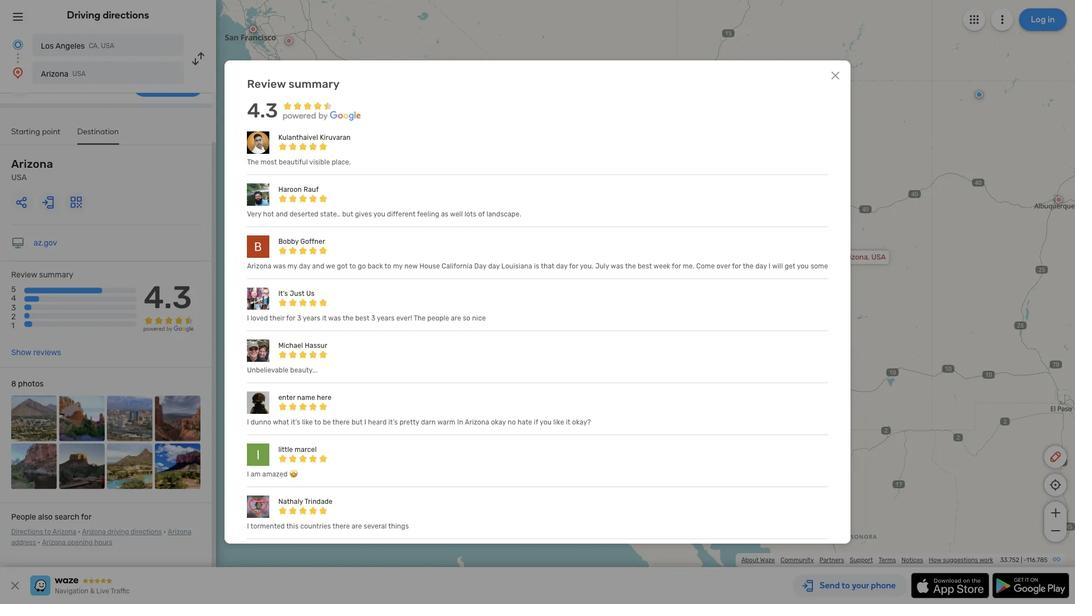 Task type: describe. For each thing, give the bounding box(es) containing it.
arizona address link
[[11, 528, 192, 547]]

nice
[[472, 315, 486, 323]]

nathaly trindade
[[278, 498, 333, 506]]

amazed
[[262, 471, 288, 479]]

darn
[[421, 419, 436, 427]]

point
[[42, 126, 61, 136]]

opening
[[67, 539, 93, 547]]

2 day from the left
[[488, 263, 500, 270]]

1 horizontal spatial are
[[451, 315, 461, 323]]

-
[[1024, 557, 1027, 565]]

partners link
[[820, 557, 844, 565]]

about waze community partners support terms notices how suggestions work
[[742, 557, 994, 565]]

no
[[508, 419, 516, 427]]

to left be
[[315, 419, 321, 427]]

warm
[[438, 419, 456, 427]]

arizona,
[[842, 253, 870, 262]]

1 vertical spatial and
[[312, 263, 324, 270]]

am
[[251, 471, 261, 479]]

what
[[273, 419, 289, 427]]

deserted
[[290, 211, 318, 218]]

michael
[[278, 342, 303, 350]]

unbelievable
[[247, 367, 289, 375]]

|
[[1021, 557, 1023, 565]]

2 horizontal spatial the
[[743, 263, 754, 270]]

image 3 of arizona, [missing %{city} value] image
[[107, 396, 153, 442]]

you.
[[580, 263, 594, 270]]

i for i dunno what it's like to be there but i heard it's pretty darn warm in arizona okay no hate if you like it okay?
[[247, 419, 249, 427]]

it's just us
[[278, 290, 315, 298]]

be
[[323, 419, 331, 427]]

kulanthaivel kiruvaran
[[278, 134, 351, 142]]

as
[[441, 211, 449, 218]]

pencil image
[[1049, 451, 1062, 464]]

los angeles, ca, usa
[[483, 263, 555, 272]]

for left you. at the right top
[[569, 263, 579, 270]]

search
[[55, 513, 79, 522]]

0 vertical spatial the
[[247, 158, 259, 166]]

0 vertical spatial you
[[374, 211, 385, 218]]

destination
[[77, 126, 119, 136]]

us
[[306, 290, 315, 298]]

location image
[[11, 66, 25, 80]]

their
[[270, 315, 285, 323]]

1 there from the top
[[333, 419, 350, 427]]

terms
[[879, 557, 896, 565]]

arizona was my day and we got to go back to my new house california day day louisiana is that day for you. july was the best week for me. come over for the day i will get you some
[[247, 263, 828, 270]]

feeling
[[417, 211, 439, 218]]

enter
[[278, 394, 296, 402]]

0 vertical spatial directions
[[103, 9, 149, 21]]

unbelievable beauty...
[[247, 367, 318, 375]]

if
[[534, 419, 538, 427]]

pretty
[[400, 419, 419, 427]]

well
[[450, 211, 463, 218]]

33.752
[[1000, 557, 1020, 565]]

partners
[[820, 557, 844, 565]]

beauty...
[[290, 367, 318, 375]]

for right the their
[[286, 315, 295, 323]]

0 horizontal spatial best
[[355, 315, 370, 323]]

computer image
[[11, 236, 25, 250]]

image 4 of arizona, [missing %{city} value] image
[[155, 396, 201, 442]]

about
[[742, 557, 759, 565]]

okay?
[[572, 419, 591, 427]]

things
[[388, 523, 409, 531]]

reviews
[[33, 348, 61, 357]]

current location image
[[11, 38, 25, 52]]

directions to arizona
[[11, 528, 76, 536]]

back
[[368, 263, 383, 270]]

los angeles ca, usa
[[41, 41, 114, 50]]

ca, for angeles,
[[528, 263, 539, 272]]

it's
[[278, 290, 288, 298]]

hassur
[[305, 342, 327, 350]]

nathaly
[[278, 498, 303, 506]]

destination button
[[77, 126, 119, 145]]

michael hassur
[[278, 342, 327, 350]]

los for angeles
[[41, 41, 54, 50]]

1 it's from the left
[[291, 419, 300, 427]]

state..
[[320, 211, 341, 218]]

for right over
[[732, 263, 741, 270]]

2 horizontal spatial was
[[611, 263, 624, 270]]

notices link
[[902, 557, 923, 565]]

zoom out image
[[1049, 525, 1063, 538]]

dunno
[[251, 419, 271, 427]]

navigation & live traffic
[[55, 588, 130, 596]]

rauf
[[304, 186, 319, 194]]

very hot and deserted state.. but gives you different  feeling as well  lots of landscape.
[[247, 211, 522, 218]]

usa right the is
[[541, 263, 555, 272]]

for left me. at the top of page
[[672, 263, 681, 270]]

heard
[[368, 419, 387, 427]]

hours
[[94, 539, 112, 547]]

support link
[[850, 557, 873, 565]]

arizona address
[[11, 528, 192, 547]]

gives
[[355, 211, 372, 218]]

so
[[463, 315, 471, 323]]

0 horizontal spatial 4.3
[[144, 279, 192, 316]]

countries
[[300, 523, 331, 531]]

over
[[717, 263, 731, 270]]

usa down the starting point button
[[11, 173, 27, 182]]

2 horizontal spatial you
[[797, 263, 809, 270]]

1 vertical spatial are
[[352, 523, 362, 531]]

1 horizontal spatial you
[[540, 419, 552, 427]]

place.
[[332, 158, 351, 166]]

0 vertical spatial 4.3
[[247, 99, 278, 123]]

8
[[11, 380, 16, 389]]

support
[[850, 557, 873, 565]]

how suggestions work link
[[929, 557, 994, 565]]

little
[[278, 446, 293, 454]]

new
[[405, 263, 418, 270]]

community
[[781, 557, 814, 565]]

5 4 3 2 1
[[11, 285, 16, 330]]



Task type: vqa. For each thing, say whether or not it's contained in the screenshot.
are to the left
yes



Task type: locate. For each thing, give the bounding box(es) containing it.
bobby
[[278, 238, 299, 246]]

driving
[[67, 9, 101, 21]]

1 horizontal spatial the
[[625, 263, 636, 270]]

that
[[541, 263, 555, 270]]

i for i loved their for 3 years it was the best 3 years ever! the people are so nice
[[247, 315, 249, 323]]

3 right the their
[[297, 315, 301, 323]]

1 horizontal spatial 3
[[297, 315, 301, 323]]

you right 'gives'
[[374, 211, 385, 218]]

will
[[772, 263, 783, 270]]

0 vertical spatial and
[[276, 211, 288, 218]]

years down the 'us'
[[303, 315, 321, 323]]

i loved their for 3 years it was the best 3 years ever! the people are so nice
[[247, 315, 486, 323]]

review summary
[[247, 77, 340, 90], [11, 270, 73, 279]]

for right search
[[81, 513, 92, 522]]

visible
[[309, 158, 330, 166]]

x image
[[8, 580, 22, 593]]

it up hassur
[[322, 315, 327, 323]]

0 horizontal spatial ca,
[[89, 42, 99, 50]]

0 vertical spatial arizona usa
[[41, 69, 86, 78]]

like left be
[[302, 419, 313, 427]]

0 horizontal spatial years
[[303, 315, 321, 323]]

landscape.
[[487, 211, 522, 218]]

1 day from the left
[[299, 263, 311, 270]]

best left ever!
[[355, 315, 370, 323]]

i am amazed 🤩
[[247, 471, 296, 479]]

1 horizontal spatial and
[[312, 263, 324, 270]]

the right over
[[743, 263, 754, 270]]

enter name here
[[278, 394, 332, 402]]

ca, right angeles
[[89, 42, 99, 50]]

0 vertical spatial are
[[451, 315, 461, 323]]

review summary up kulanthaivel
[[247, 77, 340, 90]]

1 vertical spatial arizona usa
[[11, 157, 53, 182]]

0 horizontal spatial it
[[322, 315, 327, 323]]

there right countries
[[333, 523, 350, 531]]

directions right the driving
[[131, 528, 162, 536]]

3 left ever!
[[371, 315, 376, 323]]

starting point
[[11, 126, 61, 136]]

but left heard
[[352, 419, 363, 427]]

&
[[90, 588, 95, 596]]

me.
[[683, 263, 695, 270]]

summary down the az.gov
[[39, 270, 73, 279]]

0 horizontal spatial review
[[11, 270, 37, 279]]

1 horizontal spatial best
[[638, 263, 652, 270]]

hate
[[518, 419, 532, 427]]

day right that
[[556, 263, 568, 270]]

also
[[38, 513, 53, 522]]

image 6 of arizona, [missing %{city} value] image
[[59, 444, 105, 490]]

day left will
[[756, 263, 767, 270]]

1 vertical spatial los
[[483, 263, 495, 272]]

i left am
[[247, 471, 249, 479]]

2 vertical spatial you
[[540, 419, 552, 427]]

1 horizontal spatial it
[[566, 419, 571, 427]]

my left new
[[393, 263, 403, 270]]

california
[[442, 263, 473, 270]]

it left okay?
[[566, 419, 571, 427]]

i left heard
[[364, 419, 366, 427]]

usa right arizona,
[[872, 253, 886, 262]]

image 1 of arizona, [missing %{city} value] image
[[11, 396, 57, 442]]

about waze link
[[742, 557, 775, 565]]

5
[[11, 285, 16, 294]]

to
[[349, 263, 356, 270], [385, 263, 391, 270], [315, 419, 321, 427], [45, 528, 51, 536]]

usa
[[101, 42, 114, 50], [72, 70, 86, 78], [11, 173, 27, 182], [872, 253, 886, 262], [541, 263, 555, 272]]

0 horizontal spatial it's
[[291, 419, 300, 427]]

it's right what
[[291, 419, 300, 427]]

arizona usa
[[41, 69, 86, 78], [11, 157, 53, 182]]

1 vertical spatial directions
[[131, 528, 162, 536]]

x image
[[829, 69, 842, 82]]

i for i am amazed 🤩
[[247, 471, 249, 479]]

i left will
[[769, 263, 771, 270]]

to down also
[[45, 528, 51, 536]]

1 vertical spatial but
[[352, 419, 363, 427]]

traffic
[[111, 588, 130, 596]]

0 horizontal spatial 3
[[11, 303, 16, 312]]

marcel
[[295, 446, 317, 454]]

trindade
[[305, 498, 333, 506]]

3 inside 5 4 3 2 1
[[11, 303, 16, 312]]

az.gov
[[34, 238, 57, 248]]

suggestions
[[943, 557, 978, 565]]

1 vertical spatial the
[[414, 315, 426, 323]]

0 horizontal spatial like
[[302, 419, 313, 427]]

3 day from the left
[[556, 263, 568, 270]]

like right if
[[554, 419, 564, 427]]

the right ever!
[[414, 315, 426, 323]]

1 horizontal spatial 4.3
[[247, 99, 278, 123]]

arizona inside arizona address
[[168, 528, 192, 536]]

show reviews
[[11, 348, 61, 357]]

0 horizontal spatial you
[[374, 211, 385, 218]]

zoom in image
[[1049, 507, 1063, 520]]

2 it's from the left
[[389, 419, 398, 427]]

people
[[428, 315, 449, 323]]

how
[[929, 557, 942, 565]]

1 years from the left
[[303, 315, 321, 323]]

you right if
[[540, 419, 552, 427]]

image 5 of arizona, [missing %{city} value] image
[[11, 444, 57, 490]]

haroon
[[278, 186, 302, 194]]

years left ever!
[[377, 315, 395, 323]]

arizona opening hours link
[[42, 539, 112, 547]]

0 vertical spatial but
[[342, 211, 353, 218]]

usa inside los angeles ca, usa
[[101, 42, 114, 50]]

0 horizontal spatial are
[[352, 523, 362, 531]]

starting point button
[[11, 126, 61, 143]]

1 horizontal spatial summary
[[289, 77, 340, 90]]

arizona usa down angeles
[[41, 69, 86, 78]]

image 8 of arizona, [missing %{city} value] image
[[155, 444, 201, 490]]

driving
[[107, 528, 129, 536]]

live
[[96, 588, 109, 596]]

kiruvaran
[[320, 134, 351, 142]]

1 vertical spatial 4.3
[[144, 279, 192, 316]]

notices
[[902, 557, 923, 565]]

usa down driving directions
[[101, 42, 114, 50]]

i left 'tormented'
[[247, 523, 249, 531]]

usa down los angeles ca, usa
[[72, 70, 86, 78]]

lots
[[465, 211, 477, 218]]

0 vertical spatial best
[[638, 263, 652, 270]]

0 horizontal spatial summary
[[39, 270, 73, 279]]

my
[[288, 263, 297, 270], [393, 263, 403, 270]]

show
[[11, 348, 31, 357]]

0 vertical spatial los
[[41, 41, 54, 50]]

the down got
[[343, 315, 354, 323]]

2 years from the left
[[377, 315, 395, 323]]

2 my from the left
[[393, 263, 403, 270]]

there right be
[[333, 419, 350, 427]]

los left angeles,
[[483, 263, 495, 272]]

arizona usa down the starting point button
[[11, 157, 53, 182]]

i left 'loved'
[[247, 315, 249, 323]]

1 vertical spatial summary
[[39, 270, 73, 279]]

1 horizontal spatial review summary
[[247, 77, 340, 90]]

0 vertical spatial there
[[333, 419, 350, 427]]

ca, left that
[[528, 263, 539, 272]]

1 vertical spatial there
[[333, 523, 350, 531]]

3 down 5
[[11, 303, 16, 312]]

review summary down the az.gov
[[11, 270, 73, 279]]

day down bobby goffner
[[299, 263, 311, 270]]

ca, for angeles
[[89, 42, 99, 50]]

best left week
[[638, 263, 652, 270]]

1 horizontal spatial los
[[483, 263, 495, 272]]

driving directions
[[67, 9, 149, 21]]

was
[[273, 263, 286, 270], [611, 263, 624, 270], [328, 315, 341, 323]]

years
[[303, 315, 321, 323], [377, 315, 395, 323]]

2 there from the top
[[333, 523, 350, 531]]

waze
[[760, 557, 775, 565]]

0 horizontal spatial los
[[41, 41, 54, 50]]

and right hot
[[276, 211, 288, 218]]

navigation
[[55, 588, 88, 596]]

i dunno what it's like to be there but i heard it's pretty darn warm in arizona okay no hate if you like it okay?
[[247, 419, 591, 427]]

0 horizontal spatial review summary
[[11, 270, 73, 279]]

1 vertical spatial you
[[797, 263, 809, 270]]

go
[[358, 263, 366, 270]]

ca, inside los angeles ca, usa
[[89, 42, 99, 50]]

and left 'we'
[[312, 263, 324, 270]]

0 horizontal spatial and
[[276, 211, 288, 218]]

house
[[420, 263, 440, 270]]

angeles,
[[497, 263, 526, 272]]

angeles
[[55, 41, 85, 50]]

community link
[[781, 557, 814, 565]]

directions right driving
[[103, 9, 149, 21]]

tormented
[[251, 523, 285, 531]]

2 like from the left
[[554, 419, 564, 427]]

address
[[11, 539, 36, 547]]

okay
[[491, 419, 506, 427]]

0 vertical spatial summary
[[289, 77, 340, 90]]

summary up kulanthaivel kiruvaran on the top of page
[[289, 77, 340, 90]]

1 horizontal spatial ca,
[[528, 263, 539, 272]]

4 day from the left
[[756, 263, 767, 270]]

come
[[696, 263, 715, 270]]

you right get
[[797, 263, 809, 270]]

link image
[[1052, 556, 1061, 565]]

1 horizontal spatial my
[[393, 263, 403, 270]]

image 2 of arizona, [missing %{city} value] image
[[59, 396, 105, 442]]

the right july
[[625, 263, 636, 270]]

1 horizontal spatial years
[[377, 315, 395, 323]]

los left angeles
[[41, 41, 54, 50]]

the most beautiful visible place.
[[247, 158, 351, 166]]

but
[[342, 211, 353, 218], [352, 419, 363, 427]]

terms link
[[879, 557, 896, 565]]

little marcel
[[278, 446, 317, 454]]

are left so at left bottom
[[451, 315, 461, 323]]

0 horizontal spatial the
[[343, 315, 354, 323]]

my down "bobby"
[[288, 263, 297, 270]]

arizona, usa
[[842, 253, 886, 262]]

arizona
[[41, 69, 69, 78], [11, 157, 53, 171], [247, 263, 272, 270], [465, 419, 489, 427], [52, 528, 76, 536], [82, 528, 106, 536], [168, 528, 192, 536], [42, 539, 66, 547]]

1 vertical spatial review summary
[[11, 270, 73, 279]]

0 vertical spatial it
[[322, 315, 327, 323]]

1 horizontal spatial the
[[414, 315, 426, 323]]

1 horizontal spatial like
[[554, 419, 564, 427]]

this
[[286, 523, 299, 531]]

1 horizontal spatial it's
[[389, 419, 398, 427]]

the left most
[[247, 158, 259, 166]]

1 vertical spatial it
[[566, 419, 571, 427]]

got
[[337, 263, 348, 270]]

just
[[290, 290, 305, 298]]

it's right heard
[[389, 419, 398, 427]]

los for angeles,
[[483, 263, 495, 272]]

to right back
[[385, 263, 391, 270]]

2 horizontal spatial 3
[[371, 315, 376, 323]]

i for i tormented this countries there are several things
[[247, 523, 249, 531]]

1 vertical spatial review
[[11, 270, 37, 279]]

1 horizontal spatial was
[[328, 315, 341, 323]]

1 vertical spatial ca,
[[528, 263, 539, 272]]

az.gov link
[[34, 238, 57, 248]]

i left dunno
[[247, 419, 249, 427]]

day
[[299, 263, 311, 270], [488, 263, 500, 270], [556, 263, 568, 270], [756, 263, 767, 270]]

0 horizontal spatial the
[[247, 158, 259, 166]]

are left several
[[352, 523, 362, 531]]

1 horizontal spatial review
[[247, 77, 286, 90]]

are
[[451, 315, 461, 323], [352, 523, 362, 531]]

0 vertical spatial ca,
[[89, 42, 99, 50]]

0 vertical spatial review summary
[[247, 77, 340, 90]]

people
[[11, 513, 36, 522]]

photos
[[18, 380, 44, 389]]

1 like from the left
[[302, 419, 313, 427]]

goffner
[[300, 238, 325, 246]]

1 vertical spatial best
[[355, 315, 370, 323]]

name
[[297, 394, 315, 402]]

ever!
[[396, 315, 412, 323]]

8 photos
[[11, 380, 44, 389]]

directions
[[11, 528, 43, 536]]

to left go
[[349, 263, 356, 270]]

day right day
[[488, 263, 500, 270]]

best
[[638, 263, 652, 270], [355, 315, 370, 323]]

directions
[[103, 9, 149, 21], [131, 528, 162, 536]]

like
[[302, 419, 313, 427], [554, 419, 564, 427]]

0 vertical spatial review
[[247, 77, 286, 90]]

0 horizontal spatial was
[[273, 263, 286, 270]]

but left 'gives'
[[342, 211, 353, 218]]

image 7 of arizona, [missing %{city} value] image
[[107, 444, 153, 490]]

0 horizontal spatial my
[[288, 263, 297, 270]]

1 my from the left
[[288, 263, 297, 270]]



